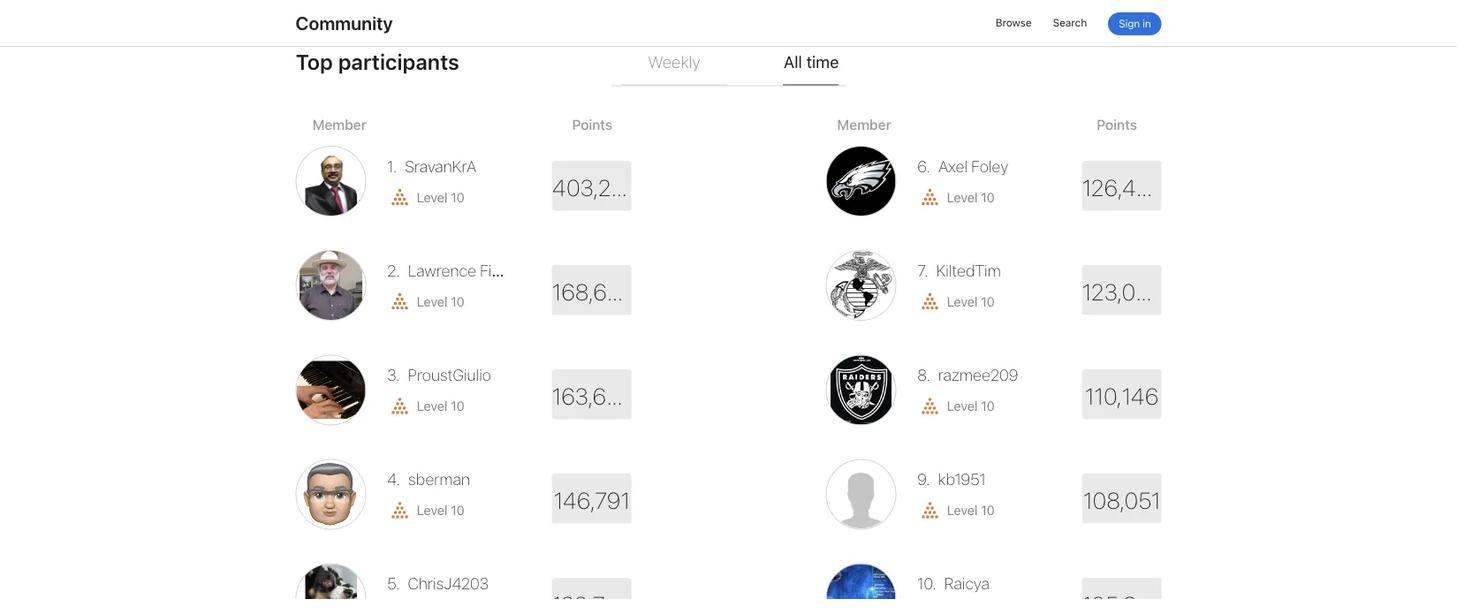Task type: vqa. For each thing, say whether or not it's contained in the screenshot.


Task type: locate. For each thing, give the bounding box(es) containing it.
1 points from the left
[[572, 116, 612, 133]]

level 10 down kiltedtim
[[947, 294, 995, 309]]

level 10 for 123,093
[[947, 294, 995, 309]]

raicya
[[944, 575, 990, 594]]

razmee209 button
[[935, 366, 1018, 385]]

in
[[1143, 17, 1151, 30]]

108,051
[[1083, 487, 1161, 515]]

level 10 down sravankra
[[417, 189, 465, 205]]

all time
[[784, 52, 839, 72]]

10 image
[[918, 186, 943, 208], [387, 291, 412, 313], [387, 395, 412, 417], [918, 395, 943, 417], [387, 499, 412, 521], [918, 499, 943, 521]]

top participants
[[296, 50, 459, 75]]

10 image down 2.
[[387, 291, 412, 313]]

sberman button
[[405, 470, 470, 489]]

all time link
[[784, 42, 839, 86]]

10 image down 3.
[[387, 395, 412, 417]]

110,146
[[1085, 383, 1159, 411]]

10 image down 7. on the top right
[[918, 291, 943, 313]]

axel foley image
[[826, 146, 897, 217]]

member
[[312, 116, 366, 133], [837, 116, 891, 133]]

6.
[[918, 157, 930, 176]]

level 10 for 403,263
[[417, 189, 465, 205]]

kb1951 button
[[934, 470, 986, 489]]

1 vertical spatial 10 image
[[918, 291, 943, 313]]

raicya button
[[941, 575, 990, 594]]

raicya image
[[826, 563, 897, 599]]

points up 126,454
[[1097, 116, 1137, 133]]

level 10 down 8. razmee209
[[947, 398, 995, 414]]

1 horizontal spatial member
[[837, 116, 891, 133]]

0 horizontal spatial points
[[572, 116, 612, 133]]

points
[[572, 116, 612, 133], [1097, 116, 1137, 133]]

403,263
[[552, 174, 638, 202]]

10 image down 4.
[[387, 499, 412, 521]]

10 image for 126,454
[[918, 186, 943, 208]]

5. chrisj4203
[[387, 575, 489, 594]]

razmee209 image
[[826, 355, 897, 425]]

proustgiulio image
[[296, 355, 366, 425]]

level 10 down kb1951
[[947, 502, 995, 518]]

level 10
[[417, 189, 465, 205], [947, 189, 995, 205], [417, 294, 465, 309], [947, 294, 995, 309], [417, 398, 465, 414], [947, 398, 995, 414], [417, 502, 465, 518], [947, 502, 995, 518]]

146,791
[[554, 487, 630, 515]]

level 10 down the lawrence
[[417, 294, 465, 309]]

10 image for 146,791
[[387, 499, 412, 521]]

0 horizontal spatial member
[[312, 116, 366, 133]]

10.
[[918, 575, 937, 594]]

search
[[1053, 16, 1087, 29]]

search link
[[1053, 13, 1087, 33]]

member up axel foley image
[[837, 116, 891, 133]]

top participants tab list
[[612, 42, 846, 90]]

2.
[[387, 262, 400, 281]]

10 image down 8.
[[918, 395, 943, 417]]

points up 403,263
[[572, 116, 612, 133]]

sign in
[[1119, 17, 1151, 30]]

time
[[806, 52, 839, 72]]

level 10 down "sberman" at the left of the page
[[417, 502, 465, 518]]

2. lawrence finch
[[387, 262, 518, 281]]

kiltedtim button
[[933, 262, 1001, 281]]

9.
[[918, 470, 930, 489]]

1 horizontal spatial 10 image
[[918, 291, 943, 313]]

browse link
[[996, 13, 1032, 33]]

10 image for 163,660
[[387, 395, 412, 417]]

lawrence finch button
[[404, 262, 518, 281]]

0 vertical spatial 10 image
[[387, 186, 412, 208]]

weekly link
[[648, 42, 700, 84]]

10 image down 6.
[[918, 186, 943, 208]]

lawrence
[[408, 262, 476, 281]]

10 image down 9.
[[918, 499, 943, 521]]

1. sravankra
[[387, 157, 477, 176]]

1 horizontal spatial points
[[1097, 116, 1137, 133]]

0 horizontal spatial 10 image
[[387, 186, 412, 208]]

chrisj4203 button
[[404, 575, 489, 594]]

8. razmee209
[[918, 366, 1018, 385]]

10 image down 1.
[[387, 186, 412, 208]]

community
[[296, 12, 393, 34]]

level 10 down 3. proustgiulio
[[417, 398, 465, 414]]

level 10 down axel foley button
[[947, 189, 995, 205]]

member up sravankra image
[[312, 116, 366, 133]]

proustgiulio
[[408, 366, 491, 385]]

7. kiltedtim
[[918, 262, 1001, 281]]

axel
[[938, 157, 968, 176]]

sravankra
[[405, 157, 477, 176]]

level 10 for 126,454
[[947, 189, 995, 205]]

sberman
[[408, 470, 470, 489]]

kb1951 image
[[826, 459, 897, 530]]

finch
[[480, 262, 518, 281]]

2 member from the left
[[837, 116, 891, 133]]

community link
[[296, 12, 393, 34]]

10 image
[[387, 186, 412, 208], [918, 291, 943, 313]]



Task type: describe. For each thing, give the bounding box(es) containing it.
168,695
[[552, 278, 634, 306]]

10 image for 123,093
[[918, 291, 943, 313]]

browse
[[996, 16, 1032, 29]]

sravankra image
[[296, 146, 366, 217]]

1.
[[387, 157, 397, 176]]

3.
[[387, 366, 400, 385]]

8.
[[918, 366, 930, 385]]

3. proustgiulio
[[387, 366, 491, 385]]

7.
[[918, 262, 929, 281]]

123,093
[[1082, 278, 1163, 306]]

lawrence finch image
[[296, 250, 366, 321]]

foley
[[971, 157, 1008, 176]]

level 10 for 146,791
[[417, 502, 465, 518]]

chrisj4203 image
[[296, 563, 366, 599]]

kiltedtim
[[936, 262, 1001, 281]]

2 points from the left
[[1097, 116, 1137, 133]]

level 10 for 110,146
[[947, 398, 995, 414]]

top
[[296, 50, 333, 75]]

level 10 for 168,695
[[417, 294, 465, 309]]

4. sberman
[[387, 470, 470, 489]]

163,660
[[552, 383, 634, 411]]

10 image for 168,695
[[387, 291, 412, 313]]

kiltedtim image
[[826, 250, 897, 321]]

1 member from the left
[[312, 116, 366, 133]]

10. raicya
[[918, 575, 990, 594]]

9. kb1951
[[918, 470, 986, 489]]

10 image for 108,051
[[918, 499, 943, 521]]

5.
[[387, 575, 400, 594]]

axel foley button
[[935, 157, 1008, 176]]

6. axel foley
[[918, 157, 1008, 176]]

chrisj4203
[[408, 575, 489, 594]]

proustgiulio button
[[404, 366, 491, 385]]

all
[[784, 52, 802, 72]]

participants
[[338, 50, 459, 75]]

weekly
[[648, 52, 700, 72]]

level 10 for 108,051
[[947, 502, 995, 518]]

sign in link
[[1108, 12, 1162, 35]]

10 image for 403,263
[[387, 186, 412, 208]]

kb1951
[[938, 470, 986, 489]]

level 10 for 163,660
[[417, 398, 465, 414]]

sign
[[1119, 17, 1140, 30]]

sravankra button
[[401, 157, 477, 176]]

sberman image
[[296, 459, 366, 530]]

4.
[[387, 470, 400, 489]]

razmee209
[[938, 366, 1018, 385]]

126,454
[[1082, 174, 1164, 202]]

10 image for 110,146
[[918, 395, 943, 417]]



